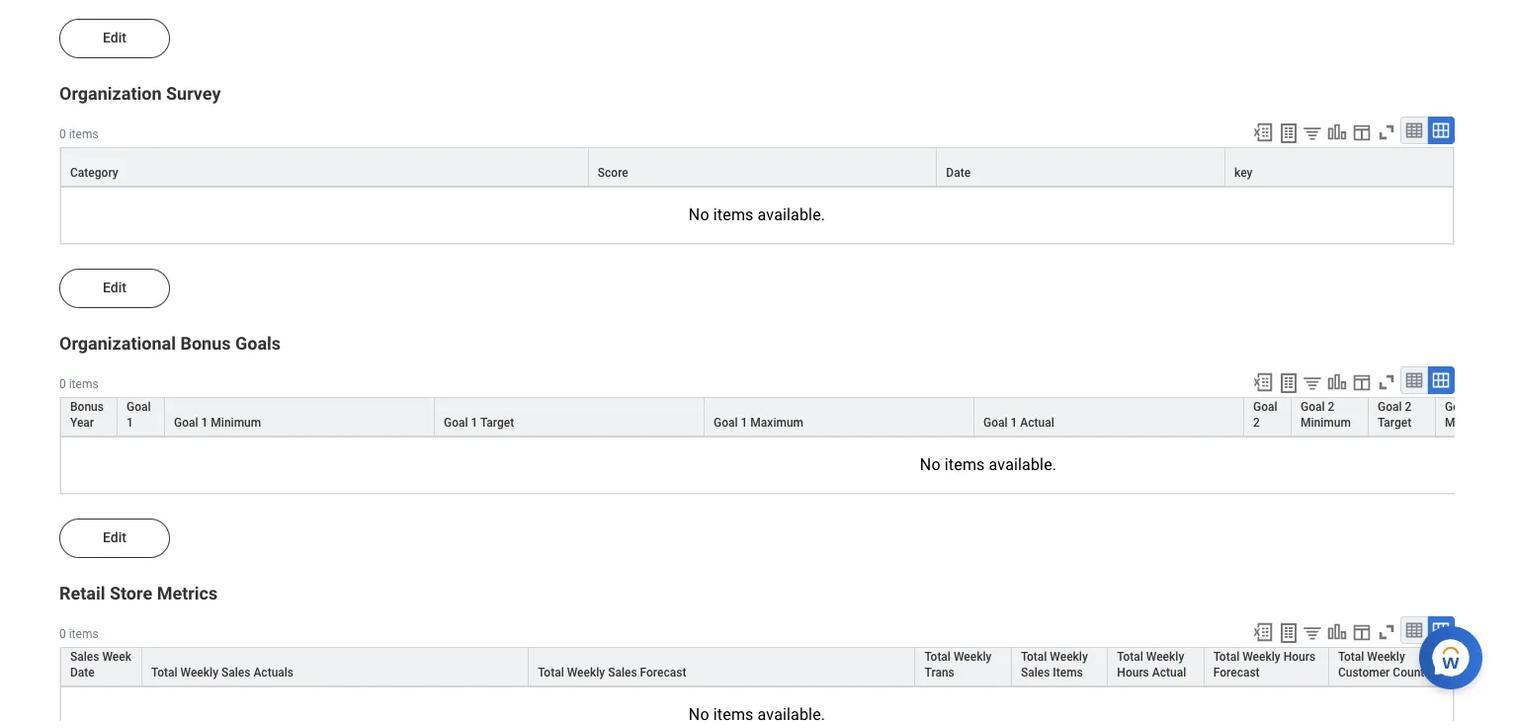 Task type: vqa. For each thing, say whether or not it's contained in the screenshot.
first (empty) from the top of the navigation pane REGION
no



Task type: locate. For each thing, give the bounding box(es) containing it.
2 target from the left
[[1378, 416, 1412, 430]]

row containing category
[[60, 147, 1454, 187]]

select to filter grid data image for organizational bonus goals
[[1302, 373, 1324, 394]]

target
[[481, 416, 514, 430], [1378, 416, 1412, 430]]

bonus year button
[[61, 399, 117, 436]]

0 up bonus year popup button on the bottom left of the page
[[59, 378, 66, 392]]

0 vertical spatial edit
[[103, 30, 127, 46]]

1 inside goal 1
[[127, 416, 133, 430]]

1 vertical spatial available.
[[989, 456, 1057, 475]]

weekly for total weekly sales forecast
[[567, 667, 605, 681]]

minimum inside goal 2 minimum "popup button"
[[1301, 416, 1352, 430]]

total weekly hours forecast
[[1214, 651, 1316, 681]]

export to excel image
[[1253, 622, 1275, 644]]

2 toolbar from the top
[[1244, 367, 1455, 398]]

goal for goal 2
[[1254, 401, 1278, 414]]

no items available.
[[689, 206, 826, 225], [920, 456, 1057, 475]]

1 vertical spatial actual
[[1153, 667, 1187, 681]]

weekly inside total weekly trans
[[954, 651, 992, 665]]

0 items inside organization survey group
[[59, 128, 98, 141]]

2 expand/collapse chart image from the top
[[1327, 622, 1349, 644]]

hours inside total weekly hours actual
[[1118, 667, 1150, 681]]

table image right fullscreen icon
[[1405, 621, 1425, 641]]

2 inside goal 2 maximum
[[1473, 401, 1480, 414]]

retail store metrics button
[[59, 584, 218, 604]]

1 horizontal spatial maximum
[[1446, 416, 1499, 430]]

score
[[598, 166, 629, 180]]

goal inside popup button
[[174, 416, 198, 430]]

edit up organization in the top left of the page
[[103, 30, 127, 46]]

organization survey group
[[59, 82, 1455, 245]]

click to view/edit grid preferences image for retail store metrics
[[1352, 622, 1373, 644]]

0 down retail
[[59, 628, 66, 642]]

0 items up sales week date
[[59, 628, 98, 642]]

toolbar
[[1244, 117, 1455, 147], [1244, 367, 1455, 398], [1244, 617, 1455, 648]]

2 row from the top
[[60, 398, 1515, 438]]

1 0 items from the top
[[59, 128, 98, 141]]

1 horizontal spatial bonus
[[180, 333, 231, 354]]

edit up store in the bottom left of the page
[[103, 530, 127, 546]]

goal 1 button
[[118, 399, 164, 436]]

2 inside the goal 2
[[1254, 416, 1261, 430]]

0 vertical spatial expand/collapse chart image
[[1327, 372, 1349, 394]]

2 vertical spatial export to worksheets image
[[1277, 622, 1301, 646]]

0 vertical spatial fullscreen image
[[1376, 122, 1398, 143]]

items for organizational bonus goals
[[69, 378, 98, 392]]

edit up organizational
[[103, 280, 127, 296]]

available. down goal 1 actual
[[989, 456, 1057, 475]]

row inside the organizational bonus goals group
[[60, 398, 1515, 438]]

weekly inside total weekly hours actual
[[1147, 651, 1185, 665]]

2 for goal 2 maximum
[[1473, 401, 1480, 414]]

1 vertical spatial bonus
[[70, 401, 104, 414]]

2 maximum from the left
[[1446, 416, 1499, 430]]

click to view/edit grid preferences image
[[1352, 122, 1373, 143], [1352, 622, 1373, 644]]

goal 2 maximum button
[[1437, 399, 1513, 436]]

expand/collapse chart image up customer
[[1327, 622, 1349, 644]]

goal for goal 2 minimum
[[1301, 401, 1326, 414]]

total inside total weekly customer count
[[1339, 651, 1365, 665]]

export to worksheets image for goals
[[1277, 372, 1301, 396]]

minimum
[[211, 416, 261, 430], [1301, 416, 1352, 430]]

1 horizontal spatial hours
[[1284, 651, 1316, 665]]

target inside goal 2 target
[[1378, 416, 1412, 430]]

0 vertical spatial table image
[[1405, 121, 1425, 140]]

1 0 from the top
[[59, 128, 66, 141]]

row containing bonus year
[[60, 398, 1515, 438]]

1 forecast from the left
[[640, 667, 687, 681]]

bonus left 'goals'
[[180, 333, 231, 354]]

trans
[[925, 667, 955, 681]]

2 fullscreen image from the top
[[1376, 372, 1398, 394]]

expand/collapse chart image for goals
[[1327, 372, 1349, 394]]

actual inside popup button
[[1021, 416, 1055, 430]]

2 export to worksheets image from the top
[[1277, 372, 1301, 396]]

bonus up year
[[70, 401, 104, 414]]

export to excel image up the goal 2
[[1253, 372, 1275, 394]]

date
[[947, 166, 971, 180], [70, 667, 95, 681]]

1 for goal 1 maximum
[[741, 416, 748, 430]]

1
[[127, 416, 133, 430], [201, 416, 208, 430], [471, 416, 478, 430], [741, 416, 748, 430], [1011, 416, 1018, 430]]

1 horizontal spatial target
[[1378, 416, 1412, 430]]

edit for third edit button from the bottom of the page
[[103, 30, 127, 46]]

3 export to worksheets image from the top
[[1277, 622, 1301, 646]]

total inside total weekly trans
[[925, 651, 951, 665]]

category button
[[61, 148, 588, 186]]

minimum down 'goals'
[[211, 416, 261, 430]]

1 vertical spatial export to worksheets image
[[1277, 372, 1301, 396]]

export to excel image inside the organizational bonus goals group
[[1253, 372, 1275, 394]]

edit button up organization in the top left of the page
[[59, 19, 170, 58]]

1 horizontal spatial no items available.
[[920, 456, 1057, 475]]

weekly inside the total weekly hours forecast
[[1243, 651, 1281, 665]]

1 vertical spatial no items available.
[[920, 456, 1057, 475]]

hours for total weekly hours actual
[[1118, 667, 1150, 681]]

items for retail store metrics
[[69, 628, 98, 642]]

total inside the total weekly hours forecast
[[1214, 651, 1240, 665]]

toolbar up key popup button on the top of page
[[1244, 117, 1455, 147]]

0 vertical spatial available.
[[758, 206, 826, 225]]

1 vertical spatial date
[[70, 667, 95, 681]]

0 horizontal spatial hours
[[1118, 667, 1150, 681]]

expand/collapse chart image
[[1327, 122, 1349, 143]]

toolbar for goals
[[1244, 367, 1455, 398]]

0 items up category
[[59, 128, 98, 141]]

select to filter grid data image
[[1302, 373, 1324, 394], [1302, 623, 1324, 644]]

maximum
[[751, 416, 804, 430], [1446, 416, 1499, 430]]

2 vertical spatial 0 items
[[59, 628, 98, 642]]

0 inside the organizational bonus goals group
[[59, 378, 66, 392]]

no items available. down score popup button
[[689, 206, 826, 225]]

items
[[69, 128, 98, 141], [714, 206, 754, 225], [69, 378, 98, 392], [945, 456, 985, 475], [69, 628, 98, 642]]

2 for goal 2
[[1254, 416, 1261, 430]]

minimum inside the goal 1 minimum popup button
[[211, 416, 261, 430]]

2 edit from the top
[[103, 280, 127, 296]]

sales for total weekly sales forecast
[[608, 667, 637, 681]]

select to filter grid data image right export to excel icon
[[1302, 623, 1324, 644]]

2 inside goal 2 target
[[1406, 401, 1412, 414]]

goal for goal 1 actual
[[984, 416, 1008, 430]]

0 items up bonus year
[[59, 378, 98, 392]]

2 vertical spatial 0
[[59, 628, 66, 642]]

0 horizontal spatial no
[[689, 206, 710, 225]]

1 expand table image from the top
[[1432, 371, 1452, 391]]

export to worksheets image right export to excel icon
[[1277, 622, 1301, 646]]

items inside retail store metrics group
[[69, 628, 98, 642]]

hours inside the total weekly hours forecast
[[1284, 651, 1316, 665]]

0 items for organization survey
[[59, 128, 98, 141]]

1 click to view/edit grid preferences image from the top
[[1352, 122, 1373, 143]]

1 maximum from the left
[[751, 416, 804, 430]]

goal inside goal 2 maximum
[[1446, 401, 1470, 414]]

export to excel image
[[1253, 122, 1275, 143], [1253, 372, 1275, 394]]

1 export to excel image from the top
[[1253, 122, 1275, 143]]

0 horizontal spatial available.
[[758, 206, 826, 225]]

hours left total weekly customer count
[[1284, 651, 1316, 665]]

1 vertical spatial expand table image
[[1432, 621, 1452, 641]]

expand/collapse chart image
[[1327, 372, 1349, 394], [1327, 622, 1349, 644]]

0 items inside retail store metrics group
[[59, 628, 98, 642]]

bonus
[[180, 333, 231, 354], [70, 401, 104, 414]]

row containing sales week date
[[60, 648, 1454, 687]]

0 vertical spatial export to worksheets image
[[1277, 122, 1301, 145]]

0 vertical spatial hours
[[1284, 651, 1316, 665]]

sales
[[70, 651, 99, 665], [221, 667, 251, 681], [608, 667, 637, 681], [1021, 667, 1050, 681]]

0 vertical spatial select to filter grid data image
[[1302, 373, 1324, 394]]

weekly
[[954, 651, 992, 665], [1050, 651, 1088, 665], [1147, 651, 1185, 665], [1243, 651, 1281, 665], [1368, 651, 1406, 665], [180, 667, 218, 681], [567, 667, 605, 681]]

1 vertical spatial toolbar
[[1244, 367, 1455, 398]]

select to filter grid data image up goal 2 minimum
[[1302, 373, 1324, 394]]

1 vertical spatial 0 items
[[59, 378, 98, 392]]

0 horizontal spatial forecast
[[640, 667, 687, 681]]

5 1 from the left
[[1011, 416, 1018, 430]]

goal 2
[[1254, 401, 1278, 430]]

1 export to worksheets image from the top
[[1277, 122, 1301, 145]]

category
[[70, 166, 118, 180]]

sales inside total weekly sales items
[[1021, 667, 1050, 681]]

date inside popup button
[[947, 166, 971, 180]]

export to worksheets image up the goal 2
[[1277, 372, 1301, 396]]

2 minimum from the left
[[1301, 416, 1352, 430]]

goal 2 button
[[1245, 399, 1291, 436]]

expand table image
[[1432, 121, 1452, 140]]

goal for goal 1 maximum
[[714, 416, 738, 430]]

edit
[[103, 30, 127, 46], [103, 280, 127, 296], [103, 530, 127, 546]]

1 for goal 1 target
[[471, 416, 478, 430]]

no inside organization survey group
[[689, 206, 710, 225]]

0 vertical spatial no items available.
[[689, 206, 826, 225]]

0 vertical spatial expand table image
[[1432, 371, 1452, 391]]

goal 1
[[127, 401, 151, 430]]

2 forecast from the left
[[1214, 667, 1260, 681]]

0 vertical spatial export to excel image
[[1253, 122, 1275, 143]]

export to worksheets image left select to filter grid data image
[[1277, 122, 1301, 145]]

3 0 from the top
[[59, 628, 66, 642]]

count
[[1394, 667, 1425, 681]]

expand table image for organizational bonus goals
[[1432, 371, 1452, 391]]

0 vertical spatial no
[[689, 206, 710, 225]]

1 1 from the left
[[127, 416, 133, 430]]

1 horizontal spatial forecast
[[1214, 667, 1260, 681]]

0 vertical spatial 0
[[59, 128, 66, 141]]

goal
[[127, 401, 151, 414], [1254, 401, 1278, 414], [1301, 401, 1326, 414], [1378, 401, 1403, 414], [1446, 401, 1470, 414], [174, 416, 198, 430], [444, 416, 468, 430], [714, 416, 738, 430], [984, 416, 1008, 430]]

bonus year
[[70, 401, 104, 430]]

0 horizontal spatial maximum
[[751, 416, 804, 430]]

2 left goal 2 minimum
[[1254, 416, 1261, 430]]

no items available. inside organization survey group
[[689, 206, 826, 225]]

1 target from the left
[[481, 416, 514, 430]]

items up category
[[69, 128, 98, 141]]

total weekly sales items
[[1021, 651, 1088, 681]]

goal 1 actual
[[984, 416, 1055, 430]]

no items available. inside the organizational bonus goals group
[[920, 456, 1057, 475]]

table image inside retail store metrics group
[[1405, 621, 1425, 641]]

toolbar up goal 2 minimum "popup button" on the right of the page
[[1244, 367, 1455, 398]]

bonus inside popup button
[[70, 401, 104, 414]]

no
[[689, 206, 710, 225], [920, 456, 941, 475]]

total for total weekly sales items
[[1021, 651, 1047, 665]]

edit button
[[59, 19, 170, 58], [59, 269, 170, 309], [59, 519, 170, 559]]

0 horizontal spatial date
[[70, 667, 95, 681]]

available. inside the organizational bonus goals group
[[989, 456, 1057, 475]]

0 items
[[59, 128, 98, 141], [59, 378, 98, 392], [59, 628, 98, 642]]

fullscreen image
[[1376, 122, 1398, 143], [1376, 372, 1398, 394]]

actual
[[1021, 416, 1055, 430], [1153, 667, 1187, 681]]

total weekly sales actuals button
[[142, 649, 528, 686]]

2
[[1328, 401, 1335, 414], [1406, 401, 1412, 414], [1473, 401, 1480, 414], [1254, 416, 1261, 430]]

1 vertical spatial expand/collapse chart image
[[1327, 622, 1349, 644]]

goals
[[235, 333, 281, 354]]

2 1 from the left
[[201, 416, 208, 430]]

1 inside popup button
[[201, 416, 208, 430]]

0 items inside the organizational bonus goals group
[[59, 378, 98, 392]]

items down score popup button
[[714, 206, 754, 225]]

click to view/edit grid preferences image right expand/collapse chart image in the top right of the page
[[1352, 122, 1373, 143]]

edit button up store in the bottom left of the page
[[59, 519, 170, 559]]

no items available. for organization survey
[[689, 206, 826, 225]]

2 click to view/edit grid preferences image from the top
[[1352, 622, 1373, 644]]

total
[[925, 651, 951, 665], [1021, 651, 1047, 665], [1118, 651, 1144, 665], [1214, 651, 1240, 665], [1339, 651, 1365, 665], [151, 667, 178, 681], [538, 667, 564, 681]]

2 0 from the top
[[59, 378, 66, 392]]

expand table image right fullscreen icon
[[1432, 621, 1452, 641]]

1 table image from the top
[[1405, 121, 1425, 140]]

expand table image
[[1432, 371, 1452, 391], [1432, 621, 1452, 641]]

total weekly customer count button
[[1330, 649, 1454, 686]]

3 toolbar from the top
[[1244, 617, 1455, 648]]

1 horizontal spatial date
[[947, 166, 971, 180]]

0 horizontal spatial minimum
[[211, 416, 261, 430]]

organizational bonus goals
[[59, 333, 281, 354]]

row inside retail store metrics group
[[60, 648, 1454, 687]]

1 vertical spatial export to excel image
[[1253, 372, 1275, 394]]

forecast
[[640, 667, 687, 681], [1214, 667, 1260, 681]]

2 0 items from the top
[[59, 378, 98, 392]]

1 minimum from the left
[[211, 416, 261, 430]]

no items available. down goal 1 actual
[[920, 456, 1057, 475]]

0 inside retail store metrics group
[[59, 628, 66, 642]]

0 down organization in the top left of the page
[[59, 128, 66, 141]]

2 vertical spatial edit
[[103, 530, 127, 546]]

table image
[[1405, 121, 1425, 140], [1405, 621, 1425, 641]]

1 horizontal spatial available.
[[989, 456, 1057, 475]]

1 vertical spatial edit
[[103, 280, 127, 296]]

3 1 from the left
[[471, 416, 478, 430]]

available. inside organization survey group
[[758, 206, 826, 225]]

1 vertical spatial row
[[60, 398, 1515, 438]]

1 horizontal spatial minimum
[[1301, 416, 1352, 430]]

click to view/edit grid preferences image left fullscreen icon
[[1352, 622, 1373, 644]]

goal for goal 1 target
[[444, 416, 468, 430]]

1 vertical spatial 0
[[59, 378, 66, 392]]

4 1 from the left
[[741, 416, 748, 430]]

total weekly trans button
[[916, 649, 1011, 686]]

expand table image right table icon
[[1432, 371, 1452, 391]]

0 horizontal spatial no items available.
[[689, 206, 826, 225]]

0 vertical spatial click to view/edit grid preferences image
[[1352, 122, 1373, 143]]

2 vertical spatial toolbar
[[1244, 617, 1455, 648]]

1 vertical spatial click to view/edit grid preferences image
[[1352, 622, 1373, 644]]

0 vertical spatial toolbar
[[1244, 117, 1455, 147]]

1 vertical spatial no
[[920, 456, 941, 475]]

minimum for 2
[[1301, 416, 1352, 430]]

items up sales week date
[[69, 628, 98, 642]]

weekly for total weekly hours actual
[[1147, 651, 1185, 665]]

available. down score popup button
[[758, 206, 826, 225]]

goal inside goal 2 target
[[1378, 401, 1403, 414]]

toolbar inside retail store metrics group
[[1244, 617, 1455, 648]]

1 vertical spatial select to filter grid data image
[[1302, 623, 1324, 644]]

row inside organization survey group
[[60, 147, 1454, 187]]

0 horizontal spatial bonus
[[70, 401, 104, 414]]

2 left goal 2 target at right
[[1328, 401, 1335, 414]]

2 select to filter grid data image from the top
[[1302, 623, 1324, 644]]

available.
[[758, 206, 826, 225], [989, 456, 1057, 475]]

1 fullscreen image from the top
[[1376, 122, 1398, 143]]

3 edit from the top
[[103, 530, 127, 546]]

table image left expand table image
[[1405, 121, 1425, 140]]

toolbar inside organization survey group
[[1244, 117, 1455, 147]]

weekly inside total weekly customer count
[[1368, 651, 1406, 665]]

0 for organization survey
[[59, 128, 66, 141]]

hours right items
[[1118, 667, 1150, 681]]

hours
[[1284, 651, 1316, 665], [1118, 667, 1150, 681]]

total weekly hours forecast button
[[1205, 649, 1329, 686]]

edit button up organizational
[[59, 269, 170, 309]]

fullscreen image for organization survey
[[1376, 122, 1398, 143]]

year
[[70, 416, 94, 430]]

total inside total weekly hours actual
[[1118, 651, 1144, 665]]

goal 1 actual button
[[975, 399, 1244, 436]]

edit for first edit button from the bottom of the page
[[103, 530, 127, 546]]

forecast inside the total weekly hours forecast
[[1214, 667, 1260, 681]]

score button
[[589, 148, 937, 186]]

1 expand/collapse chart image from the top
[[1327, 372, 1349, 394]]

no items available. for organizational bonus goals
[[920, 456, 1057, 475]]

toolbar up customer
[[1244, 617, 1455, 648]]

1 select to filter grid data image from the top
[[1302, 373, 1324, 394]]

0 for organizational bonus goals
[[59, 378, 66, 392]]

weekly for total weekly customer count
[[1368, 651, 1406, 665]]

0 vertical spatial 0 items
[[59, 128, 98, 141]]

total weekly sales forecast button
[[529, 649, 915, 686]]

total inside total weekly sales items
[[1021, 651, 1047, 665]]

export to worksheets image
[[1277, 122, 1301, 145], [1277, 372, 1301, 396], [1277, 622, 1301, 646]]

2 edit button from the top
[[59, 269, 170, 309]]

3 0 items from the top
[[59, 628, 98, 642]]

0 vertical spatial date
[[947, 166, 971, 180]]

fullscreen image right expand/collapse chart image in the top right of the page
[[1376, 122, 1398, 143]]

0 vertical spatial edit button
[[59, 19, 170, 58]]

2 export to excel image from the top
[[1253, 372, 1275, 394]]

1 horizontal spatial actual
[[1153, 667, 1187, 681]]

minimum right goal 2 popup button
[[1301, 416, 1352, 430]]

0
[[59, 128, 66, 141], [59, 378, 66, 392], [59, 628, 66, 642]]

goal inside goal 2 minimum
[[1301, 401, 1326, 414]]

1 horizontal spatial no
[[920, 456, 941, 475]]

fullscreen image right click to view/edit grid preferences icon
[[1376, 372, 1398, 394]]

goal 1 maximum button
[[705, 399, 974, 436]]

2 right goal 2 target popup button
[[1473, 401, 1480, 414]]

weekly inside total weekly sales items
[[1050, 651, 1088, 665]]

total weekly customer count
[[1339, 651, 1425, 681]]

goal inside popup button
[[1254, 401, 1278, 414]]

1 toolbar from the top
[[1244, 117, 1455, 147]]

2 expand table image from the top
[[1432, 621, 1452, 641]]

goal 2 maximum
[[1446, 401, 1499, 430]]

0 horizontal spatial actual
[[1021, 416, 1055, 430]]

items up bonus year
[[69, 378, 98, 392]]

export to excel image for organizational bonus goals
[[1253, 372, 1275, 394]]

1 row from the top
[[60, 147, 1454, 187]]

2 vertical spatial edit button
[[59, 519, 170, 559]]

week
[[102, 651, 131, 665]]

0 vertical spatial actual
[[1021, 416, 1055, 430]]

toolbar inside the organizational bonus goals group
[[1244, 367, 1455, 398]]

2 inside goal 2 minimum
[[1328, 401, 1335, 414]]

goal 1 minimum
[[174, 416, 261, 430]]

goal 1 maximum
[[714, 416, 804, 430]]

2 table image from the top
[[1405, 621, 1425, 641]]

expand/collapse chart image left click to view/edit grid preferences icon
[[1327, 372, 1349, 394]]

export to excel image up key
[[1253, 122, 1275, 143]]

row
[[60, 147, 1454, 187], [60, 398, 1515, 438], [60, 648, 1454, 687]]

1 vertical spatial edit button
[[59, 269, 170, 309]]

table image
[[1405, 371, 1425, 391]]

3 row from the top
[[60, 648, 1454, 687]]

2 down table icon
[[1406, 401, 1412, 414]]

expand/collapse chart image for metrics
[[1327, 622, 1349, 644]]

0 inside organization survey group
[[59, 128, 66, 141]]

forecast for total weekly hours forecast
[[1214, 667, 1260, 681]]

1 vertical spatial hours
[[1118, 667, 1150, 681]]

2 vertical spatial row
[[60, 648, 1454, 687]]

1 vertical spatial table image
[[1405, 621, 1425, 641]]

1 vertical spatial fullscreen image
[[1376, 372, 1398, 394]]

expand table image for retail store metrics
[[1432, 621, 1452, 641]]

0 vertical spatial row
[[60, 147, 1454, 187]]

0 for retail store metrics
[[59, 628, 66, 642]]

select to filter grid data image for retail store metrics
[[1302, 623, 1324, 644]]

maximum for 2
[[1446, 416, 1499, 430]]

1 edit from the top
[[103, 30, 127, 46]]

no inside the organizational bonus goals group
[[920, 456, 941, 475]]

goal 2 target
[[1378, 401, 1412, 430]]

0 horizontal spatial target
[[481, 416, 514, 430]]



Task type: describe. For each thing, give the bounding box(es) containing it.
no for organizational bonus goals
[[920, 456, 941, 475]]

total for total weekly hours actual
[[1118, 651, 1144, 665]]

available. for organization survey
[[758, 206, 826, 225]]

hours for total weekly hours forecast
[[1284, 651, 1316, 665]]

target for 1
[[481, 416, 514, 430]]

toolbar for metrics
[[1244, 617, 1455, 648]]

target for 2
[[1378, 416, 1412, 430]]

click to view/edit grid preferences image for organization survey
[[1352, 122, 1373, 143]]

organizational bonus goals button
[[59, 333, 281, 354]]

actuals
[[253, 667, 294, 681]]

2 for goal 2 minimum
[[1328, 401, 1335, 414]]

date button
[[938, 148, 1225, 186]]

total for total weekly sales forecast
[[538, 667, 564, 681]]

organization survey button
[[59, 83, 221, 104]]

retail store metrics group
[[59, 583, 1455, 722]]

goal for goal 1 minimum
[[174, 416, 198, 430]]

sales for total weekly sales items
[[1021, 667, 1050, 681]]

items for organization survey
[[69, 128, 98, 141]]

maximum for 1
[[751, 416, 804, 430]]

retail
[[59, 584, 105, 604]]

total for total weekly hours forecast
[[1214, 651, 1240, 665]]

sales week date
[[70, 651, 131, 681]]

available. for organizational bonus goals
[[989, 456, 1057, 475]]

total weekly sales actuals
[[151, 667, 294, 681]]

table image for retail store metrics
[[1405, 621, 1425, 641]]

0 items for organizational bonus goals
[[59, 378, 98, 392]]

0 vertical spatial bonus
[[180, 333, 231, 354]]

goal 1 target button
[[435, 399, 704, 436]]

1 for goal 1
[[127, 416, 133, 430]]

1 for goal 1 minimum
[[201, 416, 208, 430]]

organization survey
[[59, 83, 221, 104]]

total for total weekly customer count
[[1339, 651, 1365, 665]]

sales week date button
[[61, 649, 142, 686]]

total weekly trans
[[925, 651, 992, 681]]

fullscreen image
[[1376, 622, 1398, 644]]

total weekly sales items button
[[1012, 649, 1108, 686]]

goal 2 minimum
[[1301, 401, 1352, 430]]

goal 2 minimum button
[[1292, 399, 1368, 436]]

0 items for retail store metrics
[[59, 628, 98, 642]]

goal 2 target button
[[1369, 399, 1436, 436]]

row for goals
[[60, 398, 1515, 438]]

sales inside sales week date
[[70, 651, 99, 665]]

export to excel image for organization survey
[[1253, 122, 1275, 143]]

table image for organization survey
[[1405, 121, 1425, 140]]

row for metrics
[[60, 648, 1454, 687]]

2 for goal 2 target
[[1406, 401, 1412, 414]]

1 for goal 1 actual
[[1011, 416, 1018, 430]]

no for organization survey
[[689, 206, 710, 225]]

weekly for total weekly hours forecast
[[1243, 651, 1281, 665]]

total weekly sales forecast
[[538, 667, 687, 681]]

store
[[110, 584, 152, 604]]

goal for goal 1
[[127, 401, 151, 414]]

survey
[[166, 83, 221, 104]]

sales for total weekly sales actuals
[[221, 667, 251, 681]]

total weekly hours actual button
[[1109, 649, 1204, 686]]

weekly for total weekly trans
[[954, 651, 992, 665]]

goal for goal 2 target
[[1378, 401, 1403, 414]]

forecast for total weekly sales forecast
[[640, 667, 687, 681]]

click to view/edit grid preferences image
[[1352, 372, 1373, 394]]

goal 1 target
[[444, 416, 514, 430]]

metrics
[[157, 584, 218, 604]]

actual inside total weekly hours actual
[[1153, 667, 1187, 681]]

fullscreen image for organizational bonus goals
[[1376, 372, 1398, 394]]

export to worksheets image inside organization survey group
[[1277, 122, 1301, 145]]

retail store metrics
[[59, 584, 218, 604]]

organization
[[59, 83, 162, 104]]

total weekly hours actual
[[1118, 651, 1187, 681]]

date inside sales week date
[[70, 667, 95, 681]]

edit for second edit button from the bottom of the page
[[103, 280, 127, 296]]

weekly for total weekly sales actuals
[[180, 667, 218, 681]]

organizational bonus goals group
[[59, 332, 1515, 496]]

total for total weekly trans
[[925, 651, 951, 665]]

key button
[[1226, 148, 1454, 186]]

weekly for total weekly sales items
[[1050, 651, 1088, 665]]

1 edit button from the top
[[59, 19, 170, 58]]

3 edit button from the top
[[59, 519, 170, 559]]

organizational
[[59, 333, 176, 354]]

customer
[[1339, 667, 1391, 681]]

minimum for 1
[[211, 416, 261, 430]]

items
[[1053, 667, 1084, 681]]

total for total weekly sales actuals
[[151, 667, 178, 681]]

items down goal 1 actual
[[945, 456, 985, 475]]

select to filter grid data image
[[1302, 123, 1324, 143]]

export to worksheets image for metrics
[[1277, 622, 1301, 646]]

goal 1 minimum button
[[165, 399, 434, 436]]

goal for goal 2 maximum
[[1446, 401, 1470, 414]]

key
[[1235, 166, 1253, 180]]



